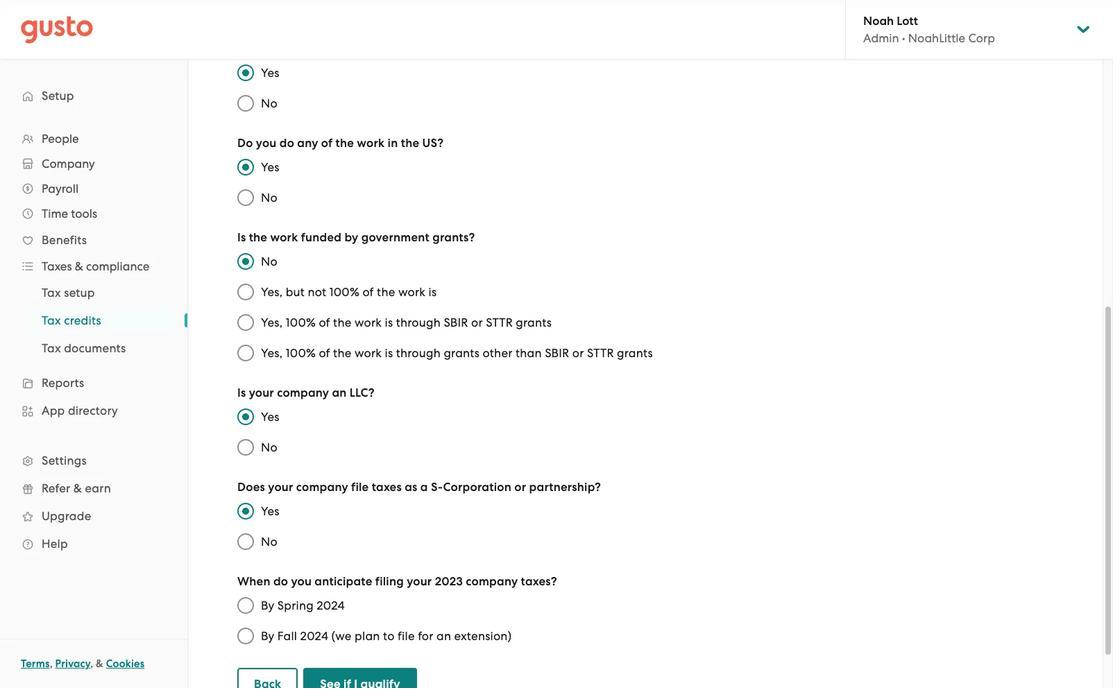 Task type: vqa. For each thing, say whether or not it's contained in the screenshot.
tools
yes



Task type: describe. For each thing, give the bounding box(es) containing it.
work up the llc?
[[355, 347, 382, 360]]

a
[[421, 481, 428, 495]]

is for is the work funded by government grants?
[[237, 231, 246, 245]]

time
[[42, 207, 68, 221]]

the up yes, but not 100% of the work is option
[[249, 231, 268, 245]]

settings
[[42, 454, 87, 468]]

2 , from the left
[[90, 658, 93, 671]]

0 vertical spatial 100%
[[330, 285, 360, 299]]

of up yes, 100% of the work is through sbir or sttr grants
[[363, 285, 374, 299]]

0 vertical spatial an
[[332, 386, 347, 401]]

2 horizontal spatial grants
[[617, 347, 653, 360]]

company
[[42, 157, 95, 171]]

the up the llc?
[[333, 347, 352, 360]]

setup
[[64, 286, 95, 300]]

By Spring 2024 radio
[[231, 591, 261, 622]]

by for by spring 2024
[[261, 599, 275, 613]]

2024 for spring
[[317, 599, 345, 613]]

benefits
[[42, 233, 87, 247]]

company for file
[[296, 481, 348, 495]]

1 no radio from the top
[[231, 183, 261, 213]]

anticipate
[[315, 575, 373, 590]]

the up yes, 100% of the work is through sbir or sttr grants
[[377, 285, 396, 299]]

yes for does
[[261, 505, 280, 519]]

terms link
[[21, 658, 50, 671]]

yes for do
[[261, 160, 280, 174]]

cookies
[[106, 658, 145, 671]]

corp
[[969, 31, 996, 45]]

funded
[[301, 231, 342, 245]]

1 no radio from the top
[[231, 88, 261, 119]]

tax for tax setup
[[42, 286, 61, 300]]

1 horizontal spatial or
[[515, 481, 527, 495]]

is the work funded by government grants?
[[237, 231, 475, 245]]

1 horizontal spatial sttr
[[587, 347, 614, 360]]

taxes & compliance
[[42, 260, 150, 274]]

noah
[[864, 14, 895, 28]]

& for earn
[[73, 482, 82, 496]]

1 yes from the top
[[261, 66, 280, 80]]

when
[[237, 575, 271, 590]]

taxes & compliance button
[[14, 254, 174, 279]]

documents
[[64, 342, 126, 356]]

tax credits
[[42, 314, 101, 328]]

& for compliance
[[75, 260, 83, 274]]

upgrade
[[42, 510, 91, 524]]

llc?
[[350, 386, 375, 401]]

extension)
[[455, 630, 512, 644]]

for
[[418, 630, 434, 644]]

does your company file taxes as a s-corporation or partnership?
[[237, 481, 602, 495]]

than
[[516, 347, 542, 360]]

no radio for does
[[231, 527, 261, 558]]

admin
[[864, 31, 900, 45]]

noahlittle
[[909, 31, 966, 45]]

yes radio for is
[[231, 402, 261, 433]]

no for do
[[261, 191, 278, 205]]

other
[[483, 347, 513, 360]]

refer & earn link
[[14, 476, 174, 501]]

home image
[[21, 16, 93, 43]]

noah lott admin • noahlittle corp
[[864, 14, 996, 45]]

tax setup
[[42, 286, 95, 300]]

us?
[[423, 136, 444, 151]]

refer & earn
[[42, 482, 111, 496]]

setup
[[42, 89, 74, 103]]

yes radio for does
[[231, 497, 261, 527]]

directory
[[68, 404, 118, 418]]

taxes
[[42, 260, 72, 274]]

work left funded
[[270, 231, 298, 245]]

spring
[[278, 599, 314, 613]]

0 horizontal spatial grants
[[444, 347, 480, 360]]

list containing tax setup
[[0, 279, 188, 363]]

1 , from the left
[[50, 658, 53, 671]]

1 vertical spatial do
[[274, 575, 288, 590]]

of down not
[[319, 316, 330, 330]]

fall
[[278, 630, 297, 644]]

2 horizontal spatial or
[[573, 347, 584, 360]]

no radio for is
[[231, 433, 261, 463]]

0 vertical spatial do
[[280, 136, 295, 151]]

yes, but not 100% of the work is
[[261, 285, 437, 299]]

1 horizontal spatial grants
[[516, 316, 552, 330]]

plan
[[355, 630, 380, 644]]

privacy
[[55, 658, 90, 671]]

yes, 100% of the work is through grants other than sbir or sttr grants
[[261, 347, 653, 360]]

filing
[[376, 575, 404, 590]]

refer
[[42, 482, 70, 496]]

your for does
[[268, 481, 293, 495]]

help
[[42, 538, 68, 551]]

through for sbir
[[396, 316, 441, 330]]

the right any
[[336, 136, 354, 151]]

corporation
[[443, 481, 512, 495]]

1 horizontal spatial sbir
[[545, 347, 570, 360]]

reports
[[42, 376, 84, 390]]

3 no from the top
[[261, 255, 278, 269]]

By Fall 2024 (we plan to file for an extension) radio
[[231, 622, 261, 652]]

earn
[[85, 482, 111, 496]]

(we
[[332, 630, 352, 644]]

by
[[345, 231, 359, 245]]

reports link
[[14, 371, 174, 396]]

upgrade link
[[14, 504, 174, 529]]

yes, 100% of the work is through sbir or sttr grants
[[261, 316, 552, 330]]

any
[[297, 136, 318, 151]]

the right in at left top
[[401, 136, 420, 151]]

tax documents
[[42, 342, 126, 356]]

lott
[[898, 14, 919, 28]]

as
[[405, 481, 418, 495]]

2 vertical spatial your
[[407, 575, 432, 590]]

no for is
[[261, 441, 278, 455]]

people button
[[14, 126, 174, 151]]

app directory link
[[14, 399, 174, 424]]

privacy link
[[55, 658, 90, 671]]

is for is your company an llc?
[[237, 386, 246, 401]]



Task type: locate. For each thing, give the bounding box(es) containing it.
1 vertical spatial you
[[291, 575, 312, 590]]

2023
[[435, 575, 463, 590]]

1 yes radio from the top
[[231, 58, 261, 88]]

in
[[388, 136, 398, 151]]

benefits link
[[14, 228, 174, 253]]

100% down 'but'
[[286, 316, 316, 330]]

work down yes, but not 100% of the work is
[[355, 316, 382, 330]]

0 horizontal spatial file
[[351, 481, 369, 495]]

1 vertical spatial file
[[398, 630, 415, 644]]

Yes, but not 100% of the work is radio
[[231, 277, 261, 308]]

by spring 2024
[[261, 599, 345, 613]]

2 yes radio from the top
[[231, 152, 261, 183]]

2 list from the top
[[0, 279, 188, 363]]

your left the 2023
[[407, 575, 432, 590]]

settings link
[[14, 449, 174, 474]]

company
[[277, 386, 329, 401], [296, 481, 348, 495], [466, 575, 518, 590]]

& right taxes on the top
[[75, 260, 83, 274]]

& left earn
[[73, 482, 82, 496]]

2 vertical spatial &
[[96, 658, 103, 671]]

•
[[903, 31, 906, 45]]

tax for tax credits
[[42, 314, 61, 328]]

0 vertical spatial no radio
[[231, 183, 261, 213]]

payroll button
[[14, 176, 174, 201]]

0 horizontal spatial an
[[332, 386, 347, 401]]

file
[[351, 481, 369, 495], [398, 630, 415, 644]]

tax down taxes on the top
[[42, 286, 61, 300]]

No radio
[[231, 88, 261, 119], [231, 433, 261, 463], [231, 527, 261, 558]]

&
[[75, 260, 83, 274], [73, 482, 82, 496], [96, 658, 103, 671]]

yes, for yes, 100% of the work is through grants other than sbir or sttr grants
[[261, 347, 283, 360]]

yes, for yes, 100% of the work is through sbir or sttr grants
[[261, 316, 283, 330]]

yes, for yes, but not 100% of the work is
[[261, 285, 283, 299]]

5 no from the top
[[261, 535, 278, 549]]

app
[[42, 404, 65, 418]]

2 no radio from the top
[[231, 433, 261, 463]]

no radio down do
[[231, 183, 261, 213]]

2 vertical spatial or
[[515, 481, 527, 495]]

0 vertical spatial &
[[75, 260, 83, 274]]

do you do any of the work in the us?
[[237, 136, 444, 151]]

do
[[280, 136, 295, 151], [274, 575, 288, 590]]

help link
[[14, 532, 174, 557]]

file left taxes
[[351, 481, 369, 495]]

no for does
[[261, 535, 278, 549]]

of up is your company an llc?
[[319, 347, 330, 360]]

1 list from the top
[[0, 126, 188, 558]]

your for is
[[249, 386, 274, 401]]

1 vertical spatial is
[[385, 316, 393, 330]]

tax
[[42, 286, 61, 300], [42, 314, 61, 328], [42, 342, 61, 356]]

1 no from the top
[[261, 97, 278, 110]]

Yes radio
[[231, 58, 261, 88], [231, 152, 261, 183]]

by
[[261, 599, 275, 613], [261, 630, 275, 644]]

2 vertical spatial is
[[385, 347, 393, 360]]

1 vertical spatial through
[[396, 347, 441, 360]]

2024 down anticipate
[[317, 599, 345, 613]]

tax documents link
[[25, 336, 174, 361]]

cookies button
[[106, 656, 145, 673]]

1 vertical spatial 100%
[[286, 316, 316, 330]]

through down yes, 100% of the work is through sbir or sttr grants
[[396, 347, 441, 360]]

time tools button
[[14, 201, 174, 226]]

do left any
[[280, 136, 295, 151]]

1 vertical spatial is
[[237, 386, 246, 401]]

when do you anticipate filing your 2023 company taxes?
[[237, 575, 558, 590]]

& inside dropdown button
[[75, 260, 83, 274]]

is up yes, but not 100% of the work is option
[[237, 231, 246, 245]]

taxes?
[[521, 575, 558, 590]]

tax left credits
[[42, 314, 61, 328]]

through for grants
[[396, 347, 441, 360]]

1 is from the top
[[237, 231, 246, 245]]

compliance
[[86, 260, 150, 274]]

0 vertical spatial or
[[472, 316, 483, 330]]

an right for
[[437, 630, 452, 644]]

100% for yes, 100% of the work is through sbir or sttr grants
[[286, 316, 316, 330]]

setup link
[[14, 83, 174, 108]]

partnership?
[[530, 481, 602, 495]]

2 through from the top
[[396, 347, 441, 360]]

100% up is your company an llc?
[[286, 347, 316, 360]]

by down when
[[261, 599, 275, 613]]

app directory
[[42, 404, 118, 418]]

3 yes from the top
[[261, 410, 280, 424]]

or up "yes, 100% of the work is through grants other than sbir or sttr grants"
[[472, 316, 483, 330]]

no radio up do
[[231, 88, 261, 119]]

is down yes, 100% of the work is through grants other than sbir or sttr grants radio
[[237, 386, 246, 401]]

tax setup link
[[25, 281, 174, 306]]

or
[[472, 316, 483, 330], [573, 347, 584, 360], [515, 481, 527, 495]]

no
[[261, 97, 278, 110], [261, 191, 278, 205], [261, 255, 278, 269], [261, 441, 278, 455], [261, 535, 278, 549]]

1 vertical spatial your
[[268, 481, 293, 495]]

2 vertical spatial no radio
[[231, 527, 261, 558]]

is your company an llc?
[[237, 386, 375, 401]]

0 vertical spatial 2024
[[317, 599, 345, 613]]

yes for is
[[261, 410, 280, 424]]

tax credits link
[[25, 308, 174, 333]]

2024 for fall
[[300, 630, 329, 644]]

1 vertical spatial tax
[[42, 314, 61, 328]]

Yes, 100% of the work is through SBIR or STTR grants radio
[[231, 308, 261, 338]]

file right to
[[398, 630, 415, 644]]

gusto navigation element
[[0, 60, 188, 581]]

is for grants
[[385, 347, 393, 360]]

time tools
[[42, 207, 97, 221]]

2 yes from the top
[[261, 160, 280, 174]]

4 yes from the top
[[261, 505, 280, 519]]

2 vertical spatial yes,
[[261, 347, 283, 360]]

1 horizontal spatial ,
[[90, 658, 93, 671]]

yes, down yes, 100% of the work is through sbir or sttr grants option
[[261, 347, 283, 360]]

2 vertical spatial company
[[466, 575, 518, 590]]

0 vertical spatial yes radio
[[231, 58, 261, 88]]

yes
[[261, 66, 280, 80], [261, 160, 280, 174], [261, 410, 280, 424], [261, 505, 280, 519]]

, left cookies
[[90, 658, 93, 671]]

Yes, 100% of the work is through grants other than SBIR or STTR grants radio
[[231, 338, 261, 369]]

grants
[[516, 316, 552, 330], [444, 347, 480, 360], [617, 347, 653, 360]]

list
[[0, 126, 188, 558], [0, 279, 188, 363]]

your right does
[[268, 481, 293, 495]]

an left the llc?
[[332, 386, 347, 401]]

does
[[237, 481, 265, 495]]

2024
[[317, 599, 345, 613], [300, 630, 329, 644]]

2 yes radio from the top
[[231, 497, 261, 527]]

work
[[357, 136, 385, 151], [270, 231, 298, 245], [399, 285, 426, 299], [355, 316, 382, 330], [355, 347, 382, 360]]

but
[[286, 285, 305, 299]]

2 is from the top
[[237, 386, 246, 401]]

do right when
[[274, 575, 288, 590]]

yes, left 'but'
[[261, 285, 283, 299]]

, left privacy link
[[50, 658, 53, 671]]

1 vertical spatial yes,
[[261, 316, 283, 330]]

0 vertical spatial is
[[237, 231, 246, 245]]

0 horizontal spatial sbir
[[444, 316, 469, 330]]

not
[[308, 285, 327, 299]]

0 horizontal spatial ,
[[50, 658, 53, 671]]

you up by spring 2024
[[291, 575, 312, 590]]

people
[[42, 132, 79, 146]]

by left fall
[[261, 630, 275, 644]]

0 vertical spatial company
[[277, 386, 329, 401]]

3 tax from the top
[[42, 342, 61, 356]]

the down yes, but not 100% of the work is
[[333, 316, 352, 330]]

is down yes, but not 100% of the work is
[[385, 316, 393, 330]]

& left cookies 'button'
[[96, 658, 103, 671]]

company button
[[14, 151, 174, 176]]

terms
[[21, 658, 50, 671]]

1 vertical spatial &
[[73, 482, 82, 496]]

100% right not
[[330, 285, 360, 299]]

no radio up yes, 100% of the work is through sbir or sttr grants option
[[231, 247, 261, 277]]

company left the llc?
[[277, 386, 329, 401]]

1 horizontal spatial file
[[398, 630, 415, 644]]

2024 right fall
[[300, 630, 329, 644]]

1 vertical spatial company
[[296, 481, 348, 495]]

payroll
[[42, 182, 79, 196]]

or right than
[[573, 347, 584, 360]]

4 no from the top
[[261, 441, 278, 455]]

yes radio down does
[[231, 497, 261, 527]]

0 vertical spatial your
[[249, 386, 274, 401]]

0 horizontal spatial or
[[472, 316, 483, 330]]

1 vertical spatial sbir
[[545, 347, 570, 360]]

s-
[[431, 481, 443, 495]]

by for by fall 2024 (we plan to file for an extension)
[[261, 630, 275, 644]]

tools
[[71, 207, 97, 221]]

1 vertical spatial by
[[261, 630, 275, 644]]

0 vertical spatial no radio
[[231, 88, 261, 119]]

through up "yes, 100% of the work is through grants other than sbir or sttr grants"
[[396, 316, 441, 330]]

taxes
[[372, 481, 402, 495]]

2 no from the top
[[261, 191, 278, 205]]

the
[[336, 136, 354, 151], [401, 136, 420, 151], [249, 231, 268, 245], [377, 285, 396, 299], [333, 316, 352, 330], [333, 347, 352, 360]]

1 by from the top
[[261, 599, 275, 613]]

1 vertical spatial no radio
[[231, 433, 261, 463]]

Yes radio
[[231, 402, 261, 433], [231, 497, 261, 527]]

tax down tax credits
[[42, 342, 61, 356]]

list containing people
[[0, 126, 188, 558]]

your down yes, 100% of the work is through grants other than sbir or sttr grants radio
[[249, 386, 274, 401]]

to
[[383, 630, 395, 644]]

no radio up when
[[231, 527, 261, 558]]

yes radio down yes, 100% of the work is through grants other than sbir or sttr grants radio
[[231, 402, 261, 433]]

by fall 2024 (we plan to file for an extension)
[[261, 630, 512, 644]]

1 horizontal spatial you
[[291, 575, 312, 590]]

2 by from the top
[[261, 630, 275, 644]]

you right do
[[256, 136, 277, 151]]

is down yes, 100% of the work is through sbir or sttr grants
[[385, 347, 393, 360]]

sbir up "yes, 100% of the work is through grants other than sbir or sttr grants"
[[444, 316, 469, 330]]

1 tax from the top
[[42, 286, 61, 300]]

is up yes, 100% of the work is through sbir or sttr grants
[[429, 285, 437, 299]]

1 through from the top
[[396, 316, 441, 330]]

3 no radio from the top
[[231, 527, 261, 558]]

work left in at left top
[[357, 136, 385, 151]]

1 vertical spatial or
[[573, 347, 584, 360]]

1 vertical spatial yes radio
[[231, 152, 261, 183]]

1 horizontal spatial an
[[437, 630, 452, 644]]

credits
[[64, 314, 101, 328]]

sbir right than
[[545, 347, 570, 360]]

is for sbir
[[385, 316, 393, 330]]

2 vertical spatial 100%
[[286, 347, 316, 360]]

0 vertical spatial yes radio
[[231, 402, 261, 433]]

1 vertical spatial no radio
[[231, 247, 261, 277]]

0 vertical spatial by
[[261, 599, 275, 613]]

0 vertical spatial tax
[[42, 286, 61, 300]]

0 vertical spatial you
[[256, 136, 277, 151]]

0 horizontal spatial you
[[256, 136, 277, 151]]

company right the 2023
[[466, 575, 518, 590]]

1 yes radio from the top
[[231, 402, 261, 433]]

100% for yes, 100% of the work is through grants other than sbir or sttr grants
[[286, 347, 316, 360]]

yes, down yes, but not 100% of the work is option
[[261, 316, 283, 330]]

2 no radio from the top
[[231, 247, 261, 277]]

0 vertical spatial through
[[396, 316, 441, 330]]

0 vertical spatial sttr
[[486, 316, 513, 330]]

tax for tax documents
[[42, 342, 61, 356]]

0 vertical spatial file
[[351, 481, 369, 495]]

through
[[396, 316, 441, 330], [396, 347, 441, 360]]

company for an
[[277, 386, 329, 401]]

2 yes, from the top
[[261, 316, 283, 330]]

government
[[362, 231, 430, 245]]

0 vertical spatial sbir
[[444, 316, 469, 330]]

of
[[321, 136, 333, 151], [363, 285, 374, 299], [319, 316, 330, 330], [319, 347, 330, 360]]

1 yes, from the top
[[261, 285, 283, 299]]

1 vertical spatial an
[[437, 630, 452, 644]]

0 vertical spatial is
[[429, 285, 437, 299]]

no radio up does
[[231, 433, 261, 463]]

is
[[429, 285, 437, 299], [385, 316, 393, 330], [385, 347, 393, 360]]

No radio
[[231, 183, 261, 213], [231, 247, 261, 277]]

or right corporation
[[515, 481, 527, 495]]

work up yes, 100% of the work is through sbir or sttr grants
[[399, 285, 426, 299]]

3 yes, from the top
[[261, 347, 283, 360]]

0 vertical spatial yes,
[[261, 285, 283, 299]]

2 vertical spatial tax
[[42, 342, 61, 356]]

company left taxes
[[296, 481, 348, 495]]

0 horizontal spatial sttr
[[486, 316, 513, 330]]

of right any
[[321, 136, 333, 151]]

do
[[237, 136, 253, 151]]

terms , privacy , & cookies
[[21, 658, 145, 671]]

sbir
[[444, 316, 469, 330], [545, 347, 570, 360]]

2 tax from the top
[[42, 314, 61, 328]]

1 vertical spatial 2024
[[300, 630, 329, 644]]

1 vertical spatial sttr
[[587, 347, 614, 360]]

1 vertical spatial yes radio
[[231, 497, 261, 527]]

grants?
[[433, 231, 475, 245]]



